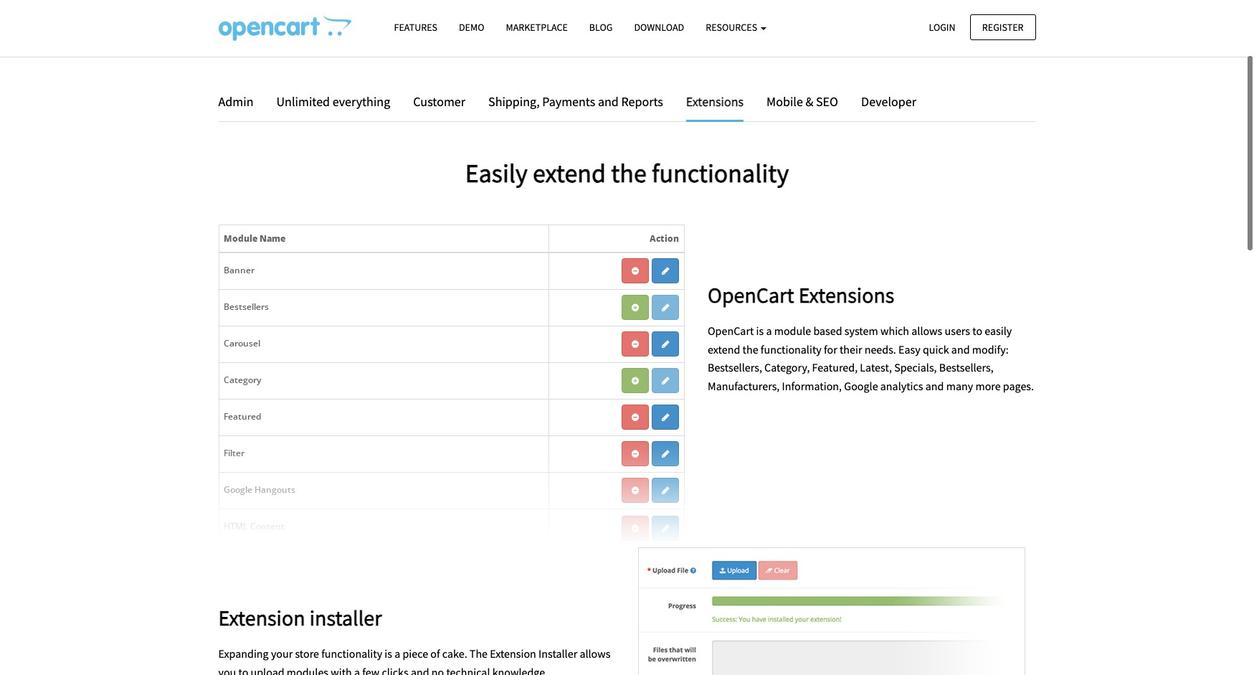 Task type: describe. For each thing, give the bounding box(es) containing it.
upload
[[251, 665, 285, 675]]

extend inside opencart is a module based system which allows users to easily extend the functionality for their needs. easy quick and modify: bestsellers, category, featured, latest, specials, bestsellers, manufacturers, information, google analytics and many more pages.
[[708, 342, 741, 356]]

&
[[806, 93, 814, 110]]

opencart - features image
[[218, 15, 351, 41]]

customer
[[413, 93, 466, 110]]

easily extend the functionality
[[465, 157, 789, 189]]

features link
[[383, 15, 448, 40]]

store
[[295, 646, 319, 661]]

unlimited everything
[[277, 93, 390, 110]]

download link
[[624, 15, 695, 40]]

extensions link
[[676, 92, 755, 122]]

with
[[331, 665, 352, 675]]

latest,
[[860, 360, 892, 375]]

expanding
[[218, 646, 269, 661]]

2 bestsellers, from the left
[[940, 360, 994, 375]]

shipping,
[[489, 93, 540, 110]]

0 horizontal spatial extend
[[533, 157, 606, 189]]

shipping, payments and reports link
[[478, 92, 674, 112]]

mobile
[[767, 93, 803, 110]]

to inside expanding your store functionality is a piece of cake. the extension installer allows you to upload modules with a few clicks and no technical knowledge.
[[239, 665, 248, 675]]

knowledge.
[[493, 665, 548, 675]]

category,
[[765, 360, 810, 375]]

register
[[983, 20, 1024, 33]]

for
[[824, 342, 838, 356]]

and down the users
[[952, 342, 970, 356]]

modules
[[287, 665, 329, 675]]

unlimited
[[277, 93, 330, 110]]

pages.
[[1004, 379, 1035, 393]]

developer
[[862, 93, 917, 110]]

0 horizontal spatial a
[[354, 665, 360, 675]]

expanding your store functionality is a piece of cake. the extension installer allows you to upload modules with a few clicks and no technical knowledge.
[[218, 646, 611, 675]]

and left many
[[926, 379, 944, 393]]

opencart is a module based system which allows users to easily extend the functionality for their needs. easy quick and modify: bestsellers, category, featured, latest, specials, bestsellers, manufacturers, information, google analytics and many more pages.
[[708, 324, 1035, 393]]

extension inside expanding your store functionality is a piece of cake. the extension installer allows you to upload modules with a few clicks and no technical knowledge.
[[490, 646, 537, 661]]

technical
[[447, 665, 490, 675]]

extension installer image
[[638, 547, 1026, 675]]

easily
[[465, 157, 528, 189]]

is inside opencart is a module based system which allows users to easily extend the functionality for their needs. easy quick and modify: bestsellers, category, featured, latest, specials, bestsellers, manufacturers, information, google analytics and many more pages.
[[757, 324, 764, 338]]

extension installer
[[218, 604, 382, 631]]

which
[[881, 324, 910, 338]]

easy
[[899, 342, 921, 356]]

blog
[[590, 21, 613, 34]]

is inside expanding your store functionality is a piece of cake. the extension installer allows you to upload modules with a few clicks and no technical knowledge.
[[385, 646, 392, 661]]

google
[[845, 379, 879, 393]]

admin
[[218, 93, 254, 110]]

you
[[218, 665, 236, 675]]

allows inside expanding your store functionality is a piece of cake. the extension installer allows you to upload modules with a few clicks and no technical knowledge.
[[580, 646, 611, 661]]

0 horizontal spatial extensions
[[686, 93, 744, 110]]

features
[[394, 21, 438, 34]]

reports
[[622, 93, 663, 110]]

quick
[[923, 342, 950, 356]]

the inside opencart is a module based system which allows users to easily extend the functionality for their needs. easy quick and modify: bestsellers, category, featured, latest, specials, bestsellers, manufacturers, information, google analytics and many more pages.
[[743, 342, 759, 356]]

demo
[[459, 21, 485, 34]]

many
[[947, 379, 974, 393]]

marketplace link
[[495, 15, 579, 40]]

their
[[840, 342, 863, 356]]

featured,
[[813, 360, 858, 375]]

resources
[[706, 21, 760, 34]]

modify:
[[973, 342, 1009, 356]]



Task type: vqa. For each thing, say whether or not it's contained in the screenshot.
Extension to the bottom
yes



Task type: locate. For each thing, give the bounding box(es) containing it.
analytics
[[881, 379, 924, 393]]

more
[[976, 379, 1001, 393]]

0 vertical spatial allows
[[912, 324, 943, 338]]

seo
[[816, 93, 839, 110]]

0 vertical spatial is
[[757, 324, 764, 338]]

1 vertical spatial extension
[[490, 646, 537, 661]]

0 vertical spatial opencart
[[708, 281, 795, 308]]

2 opencart from the top
[[708, 324, 754, 338]]

system
[[845, 324, 879, 338]]

0 vertical spatial to
[[973, 324, 983, 338]]

1 vertical spatial opencart
[[708, 324, 754, 338]]

users
[[945, 324, 971, 338]]

installer
[[310, 604, 382, 631]]

1 horizontal spatial extend
[[708, 342, 741, 356]]

extension up knowledge.
[[490, 646, 537, 661]]

extension
[[218, 604, 305, 631], [490, 646, 537, 661]]

and
[[598, 93, 619, 110], [952, 342, 970, 356], [926, 379, 944, 393], [411, 665, 429, 675]]

demo link
[[448, 15, 495, 40]]

manufacturers,
[[708, 379, 780, 393]]

resources link
[[695, 15, 778, 40]]

1 vertical spatial to
[[239, 665, 248, 675]]

extend down shipping, payments and reports link
[[533, 157, 606, 189]]

2 vertical spatial functionality
[[322, 646, 383, 661]]

0 vertical spatial extend
[[533, 157, 606, 189]]

allows inside opencart is a module based system which allows users to easily extend the functionality for their needs. easy quick and modify: bestsellers, category, featured, latest, specials, bestsellers, manufacturers, information, google analytics and many more pages.
[[912, 324, 943, 338]]

functionality inside opencart is a module based system which allows users to easily extend the functionality for their needs. easy quick and modify: bestsellers, category, featured, latest, specials, bestsellers, manufacturers, information, google analytics and many more pages.
[[761, 342, 822, 356]]

0 horizontal spatial the
[[611, 157, 647, 189]]

1 horizontal spatial extension
[[490, 646, 537, 661]]

opencart up manufacturers, at the bottom right of the page
[[708, 324, 754, 338]]

a
[[766, 324, 772, 338], [395, 646, 401, 661], [354, 665, 360, 675]]

bestsellers, up many
[[940, 360, 994, 375]]

and inside expanding your store functionality is a piece of cake. the extension installer allows you to upload modules with a few clicks and no technical knowledge.
[[411, 665, 429, 675]]

0 vertical spatial extension
[[218, 604, 305, 631]]

1 horizontal spatial to
[[973, 324, 983, 338]]

of
[[431, 646, 440, 661]]

2 vertical spatial a
[[354, 665, 360, 675]]

0 vertical spatial a
[[766, 324, 772, 338]]

a left few
[[354, 665, 360, 675]]

0 horizontal spatial is
[[385, 646, 392, 661]]

extend
[[533, 157, 606, 189], [708, 342, 741, 356]]

1 vertical spatial functionality
[[761, 342, 822, 356]]

extensions left mobile
[[686, 93, 744, 110]]

is left module
[[757, 324, 764, 338]]

0 horizontal spatial to
[[239, 665, 248, 675]]

piece
[[403, 646, 428, 661]]

opencart
[[708, 281, 795, 308], [708, 324, 754, 338]]

your
[[271, 646, 293, 661]]

a up clicks
[[395, 646, 401, 661]]

blog link
[[579, 15, 624, 40]]

functionality down extensions link
[[652, 157, 789, 189]]

1 vertical spatial the
[[743, 342, 759, 356]]

0 horizontal spatial bestsellers,
[[708, 360, 763, 375]]

opencart up module
[[708, 281, 795, 308]]

payments
[[543, 93, 596, 110]]

functionality down module
[[761, 342, 822, 356]]

no
[[432, 665, 444, 675]]

opencart extensions
[[708, 281, 895, 308]]

1 opencart from the top
[[708, 281, 795, 308]]

is up clicks
[[385, 646, 392, 661]]

opencart extensions image
[[218, 225, 685, 547]]

to
[[973, 324, 983, 338], [239, 665, 248, 675]]

to right you
[[239, 665, 248, 675]]

functionality for easily extend the functionality
[[652, 157, 789, 189]]

few
[[362, 665, 380, 675]]

mobile & seo link
[[756, 92, 849, 112]]

opencart inside opencart is a module based system which allows users to easily extend the functionality for their needs. easy quick and modify: bestsellers, category, featured, latest, specials, bestsellers, manufacturers, information, google analytics and many more pages.
[[708, 324, 754, 338]]

to right the users
[[973, 324, 983, 338]]

0 vertical spatial functionality
[[652, 157, 789, 189]]

based
[[814, 324, 843, 338]]

a left module
[[766, 324, 772, 338]]

marketplace
[[506, 21, 568, 34]]

extensions up system
[[799, 281, 895, 308]]

2 horizontal spatial a
[[766, 324, 772, 338]]

login
[[929, 20, 956, 33]]

customer link
[[403, 92, 476, 112]]

1 vertical spatial extend
[[708, 342, 741, 356]]

extension up 'expanding'
[[218, 604, 305, 631]]

easily
[[985, 324, 1012, 338]]

and down piece
[[411, 665, 429, 675]]

a inside opencart is a module based system which allows users to easily extend the functionality for their needs. easy quick and modify: bestsellers, category, featured, latest, specials, bestsellers, manufacturers, information, google analytics and many more pages.
[[766, 324, 772, 338]]

to inside opencart is a module based system which allows users to easily extend the functionality for their needs. easy quick and modify: bestsellers, category, featured, latest, specials, bestsellers, manufacturers, information, google analytics and many more pages.
[[973, 324, 983, 338]]

the
[[470, 646, 488, 661]]

register link
[[971, 14, 1036, 40]]

developer link
[[851, 92, 917, 112]]

1 bestsellers, from the left
[[708, 360, 763, 375]]

1 horizontal spatial extensions
[[799, 281, 895, 308]]

functionality
[[652, 157, 789, 189], [761, 342, 822, 356], [322, 646, 383, 661]]

functionality inside expanding your store functionality is a piece of cake. the extension installer allows you to upload modules with a few clicks and no technical knowledge.
[[322, 646, 383, 661]]

extensions
[[686, 93, 744, 110], [799, 281, 895, 308]]

1 vertical spatial a
[[395, 646, 401, 661]]

the
[[611, 157, 647, 189], [743, 342, 759, 356]]

1 horizontal spatial bestsellers,
[[940, 360, 994, 375]]

0 horizontal spatial allows
[[580, 646, 611, 661]]

1 horizontal spatial the
[[743, 342, 759, 356]]

specials,
[[895, 360, 937, 375]]

allows right installer
[[580, 646, 611, 661]]

module
[[775, 324, 812, 338]]

clicks
[[382, 665, 409, 675]]

bestsellers, up manufacturers, at the bottom right of the page
[[708, 360, 763, 375]]

1 vertical spatial allows
[[580, 646, 611, 661]]

1 horizontal spatial is
[[757, 324, 764, 338]]

opencart for opencart is a module based system which allows users to easily extend the functionality for their needs. easy quick and modify: bestsellers, category, featured, latest, specials, bestsellers, manufacturers, information, google analytics and many more pages.
[[708, 324, 754, 338]]

unlimited everything link
[[266, 92, 401, 112]]

admin link
[[218, 92, 264, 112]]

1 horizontal spatial a
[[395, 646, 401, 661]]

allows
[[912, 324, 943, 338], [580, 646, 611, 661]]

installer
[[539, 646, 578, 661]]

opencart for opencart extensions
[[708, 281, 795, 308]]

everything
[[333, 93, 390, 110]]

allows up the quick at the right bottom of page
[[912, 324, 943, 338]]

information,
[[782, 379, 842, 393]]

cake.
[[443, 646, 467, 661]]

download
[[635, 21, 685, 34]]

functionality for expanding your store functionality is a piece of cake. the extension installer allows you to upload modules with a few clicks and no technical knowledge.
[[322, 646, 383, 661]]

login link
[[917, 14, 968, 40]]

0 vertical spatial the
[[611, 157, 647, 189]]

1 vertical spatial extensions
[[799, 281, 895, 308]]

0 vertical spatial extensions
[[686, 93, 744, 110]]

shipping, payments and reports
[[489, 93, 663, 110]]

mobile & seo
[[767, 93, 839, 110]]

needs.
[[865, 342, 897, 356]]

0 horizontal spatial extension
[[218, 604, 305, 631]]

extend up manufacturers, at the bottom right of the page
[[708, 342, 741, 356]]

bestsellers,
[[708, 360, 763, 375], [940, 360, 994, 375]]

1 vertical spatial is
[[385, 646, 392, 661]]

and left reports on the top of page
[[598, 93, 619, 110]]

functionality up 'with'
[[322, 646, 383, 661]]

1 horizontal spatial allows
[[912, 324, 943, 338]]

is
[[757, 324, 764, 338], [385, 646, 392, 661]]



